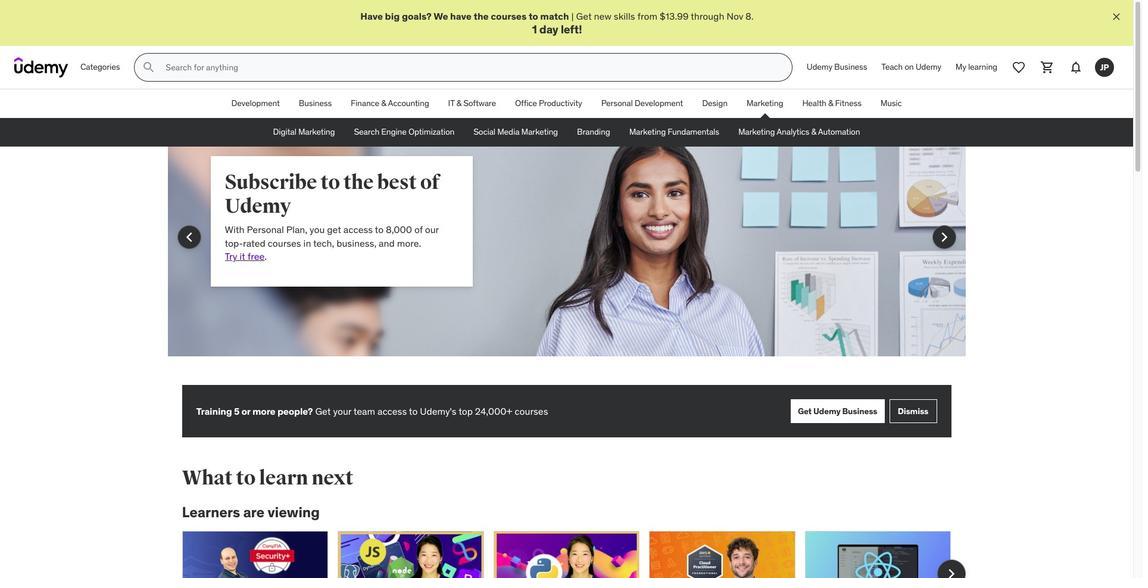 Task type: vqa. For each thing, say whether or not it's contained in the screenshot.
TYPOGRAPHIC LOGOS: TYPOGRAPHY AND LETTERING FOR LOGO DESIGN link
no



Task type: locate. For each thing, give the bounding box(es) containing it.
0 vertical spatial business
[[835, 62, 868, 72]]

marketing for marketing analytics & automation
[[739, 127, 776, 137]]

&
[[382, 98, 387, 109], [457, 98, 462, 109], [829, 98, 834, 109], [812, 127, 817, 137]]

marketing for marketing fundamentals
[[630, 127, 666, 137]]

development up 'marketing fundamentals'
[[635, 98, 684, 109]]

social media marketing link
[[464, 118, 568, 147]]

& right health
[[829, 98, 834, 109]]

udemy image
[[14, 57, 69, 78]]

dismiss button
[[890, 399, 938, 423]]

personal up rated at the left top of page
[[247, 224, 284, 235]]

marketing inside marketing fundamentals link
[[630, 127, 666, 137]]

business up fitness
[[835, 62, 868, 72]]

subscribe
[[225, 170, 317, 195]]

& right the it
[[457, 98, 462, 109]]

jp link
[[1091, 53, 1120, 82]]

0 vertical spatial courses
[[491, 10, 527, 22]]

marketing up 'analytics'
[[747, 98, 784, 109]]

udemy's
[[420, 405, 457, 417]]

courses down plan,
[[268, 237, 301, 249]]

team
[[354, 405, 375, 417]]

of left our
[[415, 224, 423, 235]]

& right 'analytics'
[[812, 127, 817, 137]]

0 horizontal spatial the
[[344, 170, 374, 195]]

are
[[243, 503, 265, 522]]

office productivity
[[515, 98, 583, 109]]

we
[[434, 10, 448, 22]]

access
[[344, 224, 373, 235], [378, 405, 407, 417]]

0 vertical spatial access
[[344, 224, 373, 235]]

0 horizontal spatial development
[[231, 98, 280, 109]]

jp
[[1101, 62, 1110, 73]]

marketing fundamentals link
[[620, 118, 729, 147]]

1 vertical spatial access
[[378, 405, 407, 417]]

health
[[803, 98, 827, 109]]

to left udemy's at the left bottom of the page
[[409, 405, 418, 417]]

of
[[420, 170, 440, 195], [415, 224, 423, 235]]

nov
[[727, 10, 744, 22]]

courses right 24,000+
[[515, 405, 549, 417]]

& for accounting
[[382, 98, 387, 109]]

access right team
[[378, 405, 407, 417]]

personal
[[602, 98, 633, 109], [247, 224, 284, 235]]

get inside have big goals? we have the courses to match | get new skills from $13.99 through nov 8. 1 day left!
[[577, 10, 592, 22]]

2 vertical spatial courses
[[515, 405, 549, 417]]

on
[[905, 62, 914, 72]]

business,
[[337, 237, 377, 249]]

rated
[[243, 237, 266, 249]]

marketing down marketing link
[[739, 127, 776, 137]]

0 vertical spatial personal
[[602, 98, 633, 109]]

courses left match
[[491, 10, 527, 22]]

you
[[310, 224, 325, 235]]

Search for anything text field
[[163, 57, 778, 78]]

what
[[182, 466, 233, 491]]

my learning
[[956, 62, 998, 72]]

2 horizontal spatial get
[[798, 406, 812, 416]]

through
[[691, 10, 725, 22]]

the left best
[[344, 170, 374, 195]]

marketing down personal development link
[[630, 127, 666, 137]]

udemy
[[807, 62, 833, 72], [916, 62, 942, 72], [225, 194, 291, 219], [814, 406, 841, 416]]

udemy inside subscribe to the best of udemy with personal plan, you get access to 8,000 of our top-rated courses in tech, business, and more. try it free .
[[225, 194, 291, 219]]

marketing down office productivity link
[[522, 127, 558, 137]]

goals?
[[402, 10, 432, 22]]

marketing
[[747, 98, 784, 109], [298, 127, 335, 137], [522, 127, 558, 137], [630, 127, 666, 137], [739, 127, 776, 137]]

categories button
[[73, 53, 127, 82]]

0 horizontal spatial personal
[[247, 224, 284, 235]]

teach on udemy link
[[875, 53, 949, 82]]

learners
[[182, 503, 240, 522]]

$13.99
[[660, 10, 689, 22]]

with
[[225, 224, 245, 235]]

personal development link
[[592, 89, 693, 118]]

business
[[835, 62, 868, 72], [299, 98, 332, 109], [843, 406, 878, 416]]

& right the finance
[[382, 98, 387, 109]]

marketing inside marketing link
[[747, 98, 784, 109]]

1 horizontal spatial the
[[474, 10, 489, 22]]

development up digital
[[231, 98, 280, 109]]

1 horizontal spatial access
[[378, 405, 407, 417]]

in
[[304, 237, 311, 249]]

1 vertical spatial carousel element
[[182, 531, 966, 578]]

search engine optimization
[[354, 127, 455, 137]]

1 horizontal spatial development
[[635, 98, 684, 109]]

media
[[498, 127, 520, 137]]

of right best
[[420, 170, 440, 195]]

design
[[703, 98, 728, 109]]

8,000
[[386, 224, 412, 235]]

udemy business
[[807, 62, 868, 72]]

1 horizontal spatial get
[[577, 10, 592, 22]]

personal up branding at the right
[[602, 98, 633, 109]]

2 vertical spatial business
[[843, 406, 878, 416]]

1
[[532, 22, 537, 37]]

1 horizontal spatial personal
[[602, 98, 633, 109]]

1 vertical spatial the
[[344, 170, 374, 195]]

music link
[[872, 89, 912, 118]]

marketing inside marketing analytics & automation link
[[739, 127, 776, 137]]

personal inside subscribe to the best of udemy with personal plan, you get access to 8,000 of our top-rated courses in tech, business, and more. try it free .
[[247, 224, 284, 235]]

office productivity link
[[506, 89, 592, 118]]

the right have
[[474, 10, 489, 22]]

fitness
[[836, 98, 862, 109]]

top-
[[225, 237, 243, 249]]

carousel element
[[168, 118, 966, 385], [182, 531, 966, 578]]

courses
[[491, 10, 527, 22], [268, 237, 301, 249], [515, 405, 549, 417]]

it & software
[[448, 98, 496, 109]]

business left "dismiss"
[[843, 406, 878, 416]]

or
[[242, 405, 251, 417]]

learn
[[259, 466, 308, 491]]

access up business,
[[344, 224, 373, 235]]

the
[[474, 10, 489, 22], [344, 170, 374, 195]]

to up and
[[375, 224, 384, 235]]

marketing down business link at the top left of the page
[[298, 127, 335, 137]]

1 vertical spatial courses
[[268, 237, 301, 249]]

to up learners are viewing
[[236, 466, 256, 491]]

it
[[448, 98, 455, 109]]

to up 1
[[529, 10, 539, 22]]

1 vertical spatial personal
[[247, 224, 284, 235]]

0 vertical spatial the
[[474, 10, 489, 22]]

match
[[541, 10, 569, 22]]

to inside have big goals? we have the courses to match | get new skills from $13.99 through nov 8. 1 day left!
[[529, 10, 539, 22]]

0 vertical spatial carousel element
[[168, 118, 966, 385]]

get udemy business
[[798, 406, 878, 416]]

business up digital marketing
[[299, 98, 332, 109]]

marketing link
[[738, 89, 793, 118]]

branding link
[[568, 118, 620, 147]]

office
[[515, 98, 537, 109]]

finance & accounting
[[351, 98, 429, 109]]

wishlist image
[[1012, 60, 1027, 75]]

0 horizontal spatial access
[[344, 224, 373, 235]]

skills
[[614, 10, 636, 22]]



Task type: describe. For each thing, give the bounding box(es) containing it.
automation
[[819, 127, 861, 137]]

& for fitness
[[829, 98, 834, 109]]

the inside have big goals? we have the courses to match | get new skills from $13.99 through nov 8. 1 day left!
[[474, 10, 489, 22]]

branding
[[577, 127, 611, 137]]

shopping cart with 0 items image
[[1041, 60, 1055, 75]]

viewing
[[268, 503, 320, 522]]

day
[[540, 22, 559, 37]]

categories
[[80, 62, 120, 72]]

notifications image
[[1070, 60, 1084, 75]]

what to learn next
[[182, 466, 353, 491]]

productivity
[[539, 98, 583, 109]]

more
[[253, 405, 276, 417]]

our
[[425, 224, 439, 235]]

training 5 or more people? get your team access to udemy's top 24,000+ courses
[[196, 405, 549, 417]]

search engine optimization link
[[345, 118, 464, 147]]

next image
[[942, 564, 961, 578]]

subscribe to the best of udemy with personal plan, you get access to 8,000 of our top-rated courses in tech, business, and more. try it free .
[[225, 170, 440, 262]]

courses inside have big goals? we have the courses to match | get new skills from $13.99 through nov 8. 1 day left!
[[491, 10, 527, 22]]

to up get
[[321, 170, 340, 195]]

next image
[[935, 228, 954, 247]]

digital marketing link
[[264, 118, 345, 147]]

marketing analytics & automation link
[[729, 118, 870, 147]]

finance
[[351, 98, 380, 109]]

courses inside subscribe to the best of udemy with personal plan, you get access to 8,000 of our top-rated courses in tech, business, and more. try it free .
[[268, 237, 301, 249]]

design link
[[693, 89, 738, 118]]

next
[[312, 466, 353, 491]]

social media marketing
[[474, 127, 558, 137]]

learners are viewing
[[182, 503, 320, 522]]

left!
[[561, 22, 583, 37]]

udemy business link
[[800, 53, 875, 82]]

teach
[[882, 62, 903, 72]]

personal development
[[602, 98, 684, 109]]

optimization
[[409, 127, 455, 137]]

get
[[327, 224, 341, 235]]

dismiss
[[898, 406, 929, 416]]

1 development from the left
[[231, 98, 280, 109]]

8.
[[746, 10, 754, 22]]

development link
[[222, 89, 290, 118]]

marketing inside digital marketing link
[[298, 127, 335, 137]]

music
[[881, 98, 903, 109]]

close image
[[1111, 11, 1123, 23]]

have
[[361, 10, 383, 22]]

try it free link
[[225, 250, 265, 262]]

5
[[234, 405, 240, 417]]

marketing for marketing
[[747, 98, 784, 109]]

new
[[594, 10, 612, 22]]

my learning link
[[949, 53, 1005, 82]]

the inside subscribe to the best of udemy with personal plan, you get access to 8,000 of our top-rated courses in tech, business, and more. try it free .
[[344, 170, 374, 195]]

more.
[[397, 237, 421, 249]]

0 vertical spatial of
[[420, 170, 440, 195]]

|
[[572, 10, 574, 22]]

business link
[[290, 89, 341, 118]]

plan,
[[286, 224, 308, 235]]

digital marketing
[[273, 127, 335, 137]]

submit search image
[[142, 60, 156, 75]]

marketing fundamentals
[[630, 127, 720, 137]]

& for software
[[457, 98, 462, 109]]

carousel element containing subscribe to the best of udemy
[[168, 118, 966, 385]]

free
[[248, 250, 265, 262]]

0 horizontal spatial get
[[315, 405, 331, 417]]

1 vertical spatial business
[[299, 98, 332, 109]]

your
[[333, 405, 352, 417]]

engine
[[382, 127, 407, 137]]

accounting
[[388, 98, 429, 109]]

best
[[377, 170, 417, 195]]

search
[[354, 127, 380, 137]]

digital
[[273, 127, 297, 137]]

have
[[451, 10, 472, 22]]

1 vertical spatial of
[[415, 224, 423, 235]]

and
[[379, 237, 395, 249]]

previous image
[[180, 228, 199, 247]]

teach on udemy
[[882, 62, 942, 72]]

tech,
[[313, 237, 335, 249]]

access inside subscribe to the best of udemy with personal plan, you get access to 8,000 of our top-rated courses in tech, business, and more. try it free .
[[344, 224, 373, 235]]

get udemy business link
[[791, 399, 885, 423]]

24,000+
[[475, 405, 513, 417]]

from
[[638, 10, 658, 22]]

it
[[240, 250, 245, 262]]

my
[[956, 62, 967, 72]]

big
[[385, 10, 400, 22]]

fundamentals
[[668, 127, 720, 137]]

2 development from the left
[[635, 98, 684, 109]]

marketing analytics & automation
[[739, 127, 861, 137]]

analytics
[[777, 127, 810, 137]]

have big goals? we have the courses to match | get new skills from $13.99 through nov 8. 1 day left!
[[361, 10, 754, 37]]

software
[[464, 98, 496, 109]]

finance & accounting link
[[341, 89, 439, 118]]

it & software link
[[439, 89, 506, 118]]

learning
[[969, 62, 998, 72]]

social
[[474, 127, 496, 137]]

marketing inside social media marketing link
[[522, 127, 558, 137]]



